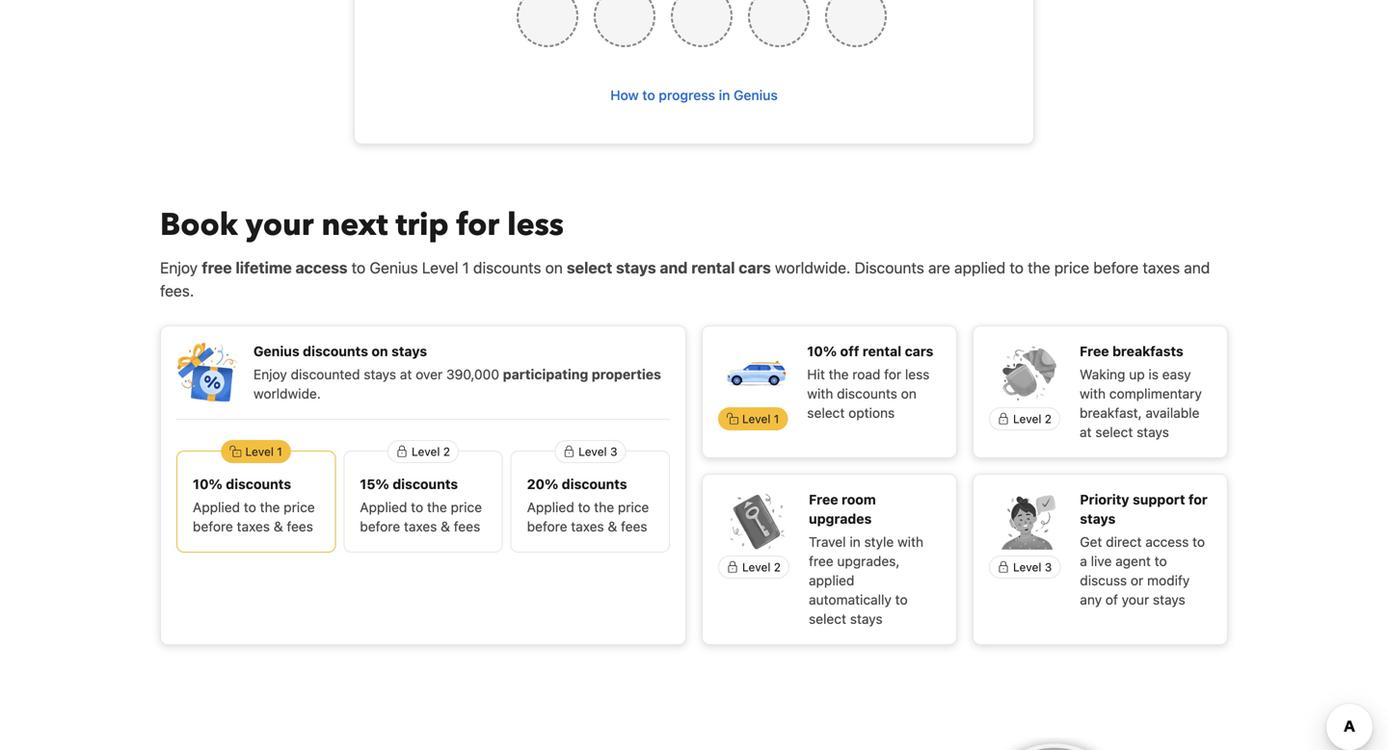 Task type: locate. For each thing, give the bounding box(es) containing it.
the for 15% discounts applied to the price before taxes & fees
[[427, 500, 447, 516]]

0 horizontal spatial &
[[274, 519, 283, 535]]

0 horizontal spatial and
[[660, 259, 688, 277]]

0 vertical spatial access
[[296, 259, 348, 277]]

the inside worldwide. discounts are applied to the price before taxes and fees.
[[1028, 259, 1050, 277]]

applied right are at the top of page
[[954, 259, 1006, 277]]

before inside 15% discounts applied to the price before taxes & fees
[[360, 519, 400, 535]]

free
[[1080, 344, 1109, 360], [809, 492, 838, 508]]

1 vertical spatial free
[[809, 554, 833, 570]]

free down book
[[202, 259, 232, 277]]

taxes inside 10% discounts applied to the price before taxes & fees
[[237, 519, 270, 535]]

0 vertical spatial worldwide.
[[775, 259, 851, 277]]

select inside free breakfasts waking up is easy with complimentary breakfast, available at select stays
[[1095, 425, 1133, 441]]

your up the lifetime
[[246, 204, 314, 246]]

genius
[[734, 87, 778, 103], [370, 259, 418, 277], [254, 344, 299, 360]]

free
[[202, 259, 232, 277], [809, 554, 833, 570]]

in up upgrades,
[[850, 535, 861, 551]]

2 horizontal spatial 2
[[1045, 413, 1052, 426]]

0 horizontal spatial in
[[719, 87, 730, 103]]

are
[[928, 259, 950, 277]]

get
[[1080, 535, 1102, 551]]

1 vertical spatial genius
[[370, 259, 418, 277]]

for
[[456, 204, 499, 246], [884, 367, 901, 383], [1189, 492, 1208, 508]]

0 horizontal spatial applied
[[809, 573, 854, 589]]

participating
[[503, 367, 588, 383]]

discounts for 15% discounts applied to the price before taxes & fees
[[393, 477, 458, 493]]

1 horizontal spatial 1
[[462, 259, 469, 277]]

0 horizontal spatial worldwide.
[[254, 386, 321, 402]]

0 horizontal spatial rental
[[691, 259, 735, 277]]

10% for 10% off rental cars hit the road for less with discounts on select options
[[807, 344, 837, 360]]

1 horizontal spatial 10%
[[807, 344, 837, 360]]

2 applied from the left
[[360, 500, 407, 516]]

1 horizontal spatial applied
[[360, 500, 407, 516]]

1 horizontal spatial genius
[[370, 259, 418, 277]]

and
[[660, 259, 688, 277], [1184, 259, 1210, 277]]

2 horizontal spatial applied
[[527, 500, 574, 516]]

enjoy up fees.
[[160, 259, 198, 277]]

applied inside 15% discounts applied to the price before taxes & fees
[[360, 500, 407, 516]]

1 horizontal spatial with
[[897, 535, 924, 551]]

1 horizontal spatial and
[[1184, 259, 1210, 277]]

automatically
[[809, 592, 892, 608]]

0 horizontal spatial on
[[372, 344, 388, 360]]

0 horizontal spatial enjoy
[[160, 259, 198, 277]]

on
[[545, 259, 563, 277], [372, 344, 388, 360], [901, 386, 917, 402]]

1 horizontal spatial in
[[850, 535, 861, 551]]

book your next trip for less
[[160, 204, 564, 246]]

before inside 20% discounts applied to the price before taxes & fees
[[527, 519, 567, 535]]

genius down trip
[[370, 259, 418, 277]]

390,000
[[446, 367, 499, 383]]

taxes for 10% discounts applied to the price before taxes & fees
[[237, 519, 270, 535]]

applied inside 20% discounts applied to the price before taxes & fees
[[527, 500, 574, 516]]

before for 10% discounts applied to the price before taxes & fees
[[193, 519, 233, 535]]

enjoy left discounted
[[254, 367, 287, 383]]

cars
[[739, 259, 771, 277], [905, 344, 933, 360]]

level 2 down free breakfasts image
[[1013, 413, 1052, 426]]

how
[[610, 87, 639, 103]]

with right style
[[897, 535, 924, 551]]

level 2 up 15% discounts applied to the price before taxes & fees
[[412, 445, 450, 459]]

0 horizontal spatial applied
[[193, 500, 240, 516]]

less right road
[[905, 367, 930, 383]]

0 vertical spatial level 1
[[742, 413, 779, 426]]

2 horizontal spatial for
[[1189, 492, 1208, 508]]

taxes
[[1143, 259, 1180, 277], [237, 519, 270, 535], [404, 519, 437, 535], [571, 519, 604, 535]]

free inside free room upgrades travel in style with free upgrades, applied automatically to select stays
[[809, 492, 838, 508]]

1 vertical spatial at
[[1080, 425, 1092, 441]]

1 applied from the left
[[193, 500, 240, 516]]

1 vertical spatial your
[[1122, 592, 1149, 608]]

1 and from the left
[[660, 259, 688, 277]]

0 vertical spatial applied
[[954, 259, 1006, 277]]

before
[[1093, 259, 1139, 277], [193, 519, 233, 535], [360, 519, 400, 535], [527, 519, 567, 535]]

2 for free breakfasts waking up is easy with complimentary breakfast, available at select stays
[[1045, 413, 1052, 426]]

1 vertical spatial 10%
[[193, 477, 222, 493]]

fees for 15% discounts applied to the price before taxes & fees
[[454, 519, 480, 535]]

free up the waking on the right
[[1080, 344, 1109, 360]]

free breakfasts waking up is easy with complimentary breakfast, available at select stays
[[1080, 344, 1202, 441]]

hit
[[807, 367, 825, 383]]

with down hit
[[807, 386, 833, 402]]

0 horizontal spatial free
[[809, 492, 838, 508]]

worldwide. down discounted
[[254, 386, 321, 402]]

level 3 up 20% discounts applied to the price before taxes & fees
[[579, 445, 617, 459]]

priority support for stays get direct access to a live agent to discuss or modify any of your stays
[[1080, 492, 1208, 608]]

discuss
[[1080, 573, 1127, 589]]

0 horizontal spatial genius
[[254, 344, 299, 360]]

complimentary
[[1109, 386, 1202, 402]]

applied up the automatically
[[809, 573, 854, 589]]

level down 10% off rental cars image
[[742, 413, 771, 426]]

1 horizontal spatial on
[[545, 259, 563, 277]]

level 3 down priority support for stays 'image' at bottom right
[[1013, 561, 1052, 575]]

0 horizontal spatial 2
[[443, 445, 450, 459]]

fees for 10% discounts applied to the price before taxes & fees
[[287, 519, 313, 535]]

fees
[[287, 519, 313, 535], [454, 519, 480, 535], [621, 519, 647, 535]]

applied for 20%
[[527, 500, 574, 516]]

2 fees from the left
[[454, 519, 480, 535]]

fees inside 15% discounts applied to the price before taxes & fees
[[454, 519, 480, 535]]

2 horizontal spatial 1
[[774, 413, 779, 426]]

in inside free room upgrades travel in style with free upgrades, applied automatically to select stays
[[850, 535, 861, 551]]

1 horizontal spatial less
[[905, 367, 930, 383]]

worldwide.
[[775, 259, 851, 277], [254, 386, 321, 402]]

1 vertical spatial in
[[850, 535, 861, 551]]

2
[[1045, 413, 1052, 426], [443, 445, 450, 459], [774, 561, 781, 575]]

& for 20% discounts
[[608, 519, 617, 535]]

for up enjoy free lifetime access to genius level 1 discounts on select stays and rental cars
[[456, 204, 499, 246]]

breakfast,
[[1080, 405, 1142, 421]]

the
[[1028, 259, 1050, 277], [829, 367, 849, 383], [260, 500, 280, 516], [427, 500, 447, 516], [594, 500, 614, 516]]

to inside worldwide. discounts are applied to the price before taxes and fees.
[[1010, 259, 1024, 277]]

0 horizontal spatial less
[[507, 204, 564, 246]]

genius right progress
[[734, 87, 778, 103]]

before inside 10% discounts applied to the price before taxes & fees
[[193, 519, 233, 535]]

1 horizontal spatial worldwide.
[[775, 259, 851, 277]]

15% discounts applied to the price before taxes & fees
[[360, 477, 482, 535]]

0 horizontal spatial with
[[807, 386, 833, 402]]

stays inside free breakfasts waking up is easy with complimentary breakfast, available at select stays
[[1137, 425, 1169, 441]]

0 horizontal spatial for
[[456, 204, 499, 246]]

1 horizontal spatial cars
[[905, 344, 933, 360]]

to
[[642, 87, 655, 103], [352, 259, 366, 277], [1010, 259, 1024, 277], [244, 500, 256, 516], [411, 500, 423, 516], [578, 500, 590, 516], [1193, 535, 1205, 551], [1155, 554, 1167, 570], [895, 592, 908, 608]]

to inside free room upgrades travel in style with free upgrades, applied automatically to select stays
[[895, 592, 908, 608]]

less up enjoy free lifetime access to genius level 1 discounts on select stays and rental cars
[[507, 204, 564, 246]]

0 horizontal spatial 10%
[[193, 477, 222, 493]]

the inside 10% discounts applied to the price before taxes & fees
[[260, 500, 280, 516]]

worldwide. left discounts
[[775, 259, 851, 277]]

2 vertical spatial genius
[[254, 344, 299, 360]]

select
[[567, 259, 612, 277], [807, 405, 845, 421], [1095, 425, 1133, 441], [809, 612, 846, 628]]

at left over
[[400, 367, 412, 383]]

level 1 up 10% discounts applied to the price before taxes & fees
[[245, 445, 282, 459]]

10% for 10% discounts applied to the price before taxes & fees
[[193, 477, 222, 493]]

1 vertical spatial worldwide.
[[254, 386, 321, 402]]

is
[[1149, 367, 1159, 383]]

2 and from the left
[[1184, 259, 1210, 277]]

free up upgrades
[[809, 492, 838, 508]]

1 horizontal spatial for
[[884, 367, 901, 383]]

3 & from the left
[[608, 519, 617, 535]]

discounts inside 20% discounts applied to the price before taxes & fees
[[562, 477, 627, 493]]

access inside priority support for stays get direct access to a live agent to discuss or modify any of your stays
[[1146, 535, 1189, 551]]

discounted
[[291, 367, 360, 383]]

0 horizontal spatial level 1
[[245, 445, 282, 459]]

1 vertical spatial rental
[[863, 344, 901, 360]]

discounts
[[473, 259, 541, 277], [303, 344, 368, 360], [837, 386, 897, 402], [226, 477, 291, 493], [393, 477, 458, 493], [562, 477, 627, 493]]

less
[[507, 204, 564, 246], [905, 367, 930, 383]]

free down travel on the bottom right
[[809, 554, 833, 570]]

discounts inside genius discounts on stays enjoy discounted stays at over 390,000 participating properties worldwide.
[[303, 344, 368, 360]]

1 horizontal spatial applied
[[954, 259, 1006, 277]]

1 horizontal spatial level 2
[[742, 561, 781, 575]]

1 horizontal spatial free
[[809, 554, 833, 570]]

2 vertical spatial on
[[901, 386, 917, 402]]

2 vertical spatial 2
[[774, 561, 781, 575]]

10% inside 10% discounts applied to the price before taxes & fees
[[193, 477, 222, 493]]

rental
[[691, 259, 735, 277], [863, 344, 901, 360]]

for right road
[[884, 367, 901, 383]]

access down next
[[296, 259, 348, 277]]

access
[[296, 259, 348, 277], [1146, 535, 1189, 551]]

price
[[1054, 259, 1089, 277], [284, 500, 315, 516], [451, 500, 482, 516], [618, 500, 649, 516]]

0 vertical spatial your
[[246, 204, 314, 246]]

level up 10% discounts applied to the price before taxes & fees
[[245, 445, 274, 459]]

worldwide. inside genius discounts on stays enjoy discounted stays at over 390,000 participating properties worldwide.
[[254, 386, 321, 402]]

1
[[462, 259, 469, 277], [774, 413, 779, 426], [277, 445, 282, 459]]

0 vertical spatial level 2
[[1013, 413, 1052, 426]]

price inside worldwide. discounts are applied to the price before taxes and fees.
[[1054, 259, 1089, 277]]

discounts inside 15% discounts applied to the price before taxes & fees
[[393, 477, 458, 493]]

2 horizontal spatial with
[[1080, 386, 1106, 402]]

to inside 15% discounts applied to the price before taxes & fees
[[411, 500, 423, 516]]

upgrades
[[809, 511, 872, 527]]

2 & from the left
[[441, 519, 450, 535]]

enjoy
[[160, 259, 198, 277], [254, 367, 287, 383]]

at down breakfast,
[[1080, 425, 1092, 441]]

discounts for 20% discounts applied to the price before taxes & fees
[[562, 477, 627, 493]]

discounts inside 10% discounts applied to the price before taxes & fees
[[226, 477, 291, 493]]

the for 20% discounts applied to the price before taxes & fees
[[594, 500, 614, 516]]

& for 15% discounts
[[441, 519, 450, 535]]

1 vertical spatial less
[[905, 367, 930, 383]]

15%
[[360, 477, 389, 493]]

level 1 down 10% off rental cars image
[[742, 413, 779, 426]]

0 vertical spatial 10%
[[807, 344, 837, 360]]

1 vertical spatial 3
[[1045, 561, 1052, 575]]

priority
[[1080, 492, 1129, 508]]

applied inside 10% discounts applied to the price before taxes & fees
[[193, 500, 240, 516]]

&
[[274, 519, 283, 535], [441, 519, 450, 535], [608, 519, 617, 535]]

fees inside 10% discounts applied to the price before taxes & fees
[[287, 519, 313, 535]]

0 vertical spatial at
[[400, 367, 412, 383]]

applied
[[954, 259, 1006, 277], [809, 573, 854, 589]]

genius discounts on stays enjoy discounted stays at over 390,000 participating properties worldwide.
[[254, 344, 661, 402]]

1 vertical spatial level 1
[[245, 445, 282, 459]]

0 vertical spatial enjoy
[[160, 259, 198, 277]]

access up modify
[[1146, 535, 1189, 551]]

applied for 10%
[[193, 500, 240, 516]]

1 vertical spatial level 3
[[1013, 561, 1052, 575]]

2 down free room upgrades 'image'
[[774, 561, 781, 575]]

1 horizontal spatial your
[[1122, 592, 1149, 608]]

taxes for 20% discounts applied to the price before taxes & fees
[[571, 519, 604, 535]]

rental inside the 10% off rental cars hit the road for less with discounts on select options
[[863, 344, 901, 360]]

10%
[[807, 344, 837, 360], [193, 477, 222, 493]]

level 2 down free room upgrades 'image'
[[742, 561, 781, 575]]

0 vertical spatial free
[[1080, 344, 1109, 360]]

0 vertical spatial 1
[[462, 259, 469, 277]]

1 horizontal spatial fees
[[454, 519, 480, 535]]

3 left a
[[1045, 561, 1052, 575]]

at inside free breakfasts waking up is easy with complimentary breakfast, available at select stays
[[1080, 425, 1092, 441]]

3 up 20% discounts applied to the price before taxes & fees
[[610, 445, 617, 459]]

1 vertical spatial cars
[[905, 344, 933, 360]]

0 vertical spatial genius
[[734, 87, 778, 103]]

in right progress
[[719, 87, 730, 103]]

breakfasts
[[1112, 344, 1184, 360]]

waking
[[1080, 367, 1125, 383]]

1 horizontal spatial access
[[1146, 535, 1189, 551]]

level 1
[[742, 413, 779, 426], [245, 445, 282, 459]]

2 horizontal spatial level 2
[[1013, 413, 1052, 426]]

price inside 15% discounts applied to the price before taxes & fees
[[451, 500, 482, 516]]

applied for 15%
[[360, 500, 407, 516]]

1 vertical spatial enjoy
[[254, 367, 287, 383]]

2 horizontal spatial fees
[[621, 519, 647, 535]]

easy
[[1162, 367, 1191, 383]]

before inside worldwide. discounts are applied to the price before taxes and fees.
[[1093, 259, 1139, 277]]

applied
[[193, 500, 240, 516], [360, 500, 407, 516], [527, 500, 574, 516]]

1 & from the left
[[274, 519, 283, 535]]

2 down free breakfasts image
[[1045, 413, 1052, 426]]

progress
[[659, 87, 715, 103]]

1 vertical spatial level 2
[[412, 445, 450, 459]]

taxes inside 20% discounts applied to the price before taxes & fees
[[571, 519, 604, 535]]

at inside genius discounts on stays enjoy discounted stays at over 390,000 participating properties worldwide.
[[400, 367, 412, 383]]

1 vertical spatial access
[[1146, 535, 1189, 551]]

10% inside the 10% off rental cars hit the road for less with discounts on select options
[[807, 344, 837, 360]]

2 up 15% discounts applied to the price before taxes & fees
[[443, 445, 450, 459]]

0 horizontal spatial free
[[202, 259, 232, 277]]

off
[[840, 344, 859, 360]]

0 vertical spatial level 3
[[579, 445, 617, 459]]

1 fees from the left
[[287, 519, 313, 535]]

trip
[[396, 204, 449, 246]]

with inside free room upgrades travel in style with free upgrades, applied automatically to select stays
[[897, 535, 924, 551]]

& inside 20% discounts applied to the price before taxes & fees
[[608, 519, 617, 535]]

1 vertical spatial on
[[372, 344, 388, 360]]

level 2
[[1013, 413, 1052, 426], [412, 445, 450, 459], [742, 561, 781, 575]]

2 horizontal spatial on
[[901, 386, 917, 402]]

over
[[416, 367, 443, 383]]

price inside 20% discounts applied to the price before taxes & fees
[[618, 500, 649, 516]]

for right support
[[1189, 492, 1208, 508]]

taxes inside 15% discounts applied to the price before taxes & fees
[[404, 519, 437, 535]]

1 horizontal spatial &
[[441, 519, 450, 535]]

fees inside 20% discounts applied to the price before taxes & fees
[[621, 519, 647, 535]]

savings made simple image
[[797, 739, 1228, 751]]

agent
[[1115, 554, 1151, 570]]

0 vertical spatial 2
[[1045, 413, 1052, 426]]

the inside 20% discounts applied to the price before taxes & fees
[[594, 500, 614, 516]]

1 vertical spatial free
[[809, 492, 838, 508]]

0 vertical spatial 3
[[610, 445, 617, 459]]

20% discounts applied to the price before taxes & fees
[[527, 477, 649, 535]]

at
[[400, 367, 412, 383], [1080, 425, 1092, 441]]

3
[[610, 445, 617, 459], [1045, 561, 1052, 575]]

with inside free breakfasts waking up is easy with complimentary breakfast, available at select stays
[[1080, 386, 1106, 402]]

free inside free room upgrades travel in style with free upgrades, applied automatically to select stays
[[809, 554, 833, 570]]

level down free breakfasts image
[[1013, 413, 1041, 426]]

0 vertical spatial rental
[[691, 259, 735, 277]]

2 horizontal spatial &
[[608, 519, 617, 535]]

in
[[719, 87, 730, 103], [850, 535, 861, 551]]

your down or
[[1122, 592, 1149, 608]]

stays
[[616, 259, 656, 277], [391, 344, 427, 360], [364, 367, 396, 383], [1137, 425, 1169, 441], [1080, 511, 1116, 527], [1153, 592, 1185, 608], [850, 612, 883, 628]]

discounts inside the 10% off rental cars hit the road for less with discounts on select options
[[837, 386, 897, 402]]

level 3
[[579, 445, 617, 459], [1013, 561, 1052, 575]]

3 fees from the left
[[621, 519, 647, 535]]

& inside 10% discounts applied to the price before taxes & fees
[[274, 519, 283, 535]]

your
[[246, 204, 314, 246], [1122, 592, 1149, 608]]

free inside free breakfasts waking up is easy with complimentary breakfast, available at select stays
[[1080, 344, 1109, 360]]

fees for 20% discounts applied to the price before taxes & fees
[[621, 519, 647, 535]]

how to progress in genius
[[610, 87, 778, 103]]

3 applied from the left
[[527, 500, 574, 516]]

support
[[1133, 492, 1185, 508]]

the inside 15% discounts applied to the price before taxes & fees
[[427, 500, 447, 516]]

level
[[422, 259, 458, 277], [742, 413, 771, 426], [1013, 413, 1041, 426], [245, 445, 274, 459], [412, 445, 440, 459], [579, 445, 607, 459], [742, 561, 771, 575], [1013, 561, 1041, 575]]

with
[[807, 386, 833, 402], [1080, 386, 1106, 402], [897, 535, 924, 551]]

1 horizontal spatial free
[[1080, 344, 1109, 360]]

0 horizontal spatial 1
[[277, 445, 282, 459]]

2 vertical spatial level 2
[[742, 561, 781, 575]]

level up 20% discounts applied to the price before taxes & fees
[[579, 445, 607, 459]]

select inside the 10% off rental cars hit the road for less with discounts on select options
[[807, 405, 845, 421]]

1 horizontal spatial enjoy
[[254, 367, 287, 383]]

genius up discounted
[[254, 344, 299, 360]]

with down the waking on the right
[[1080, 386, 1106, 402]]

level 2 for free breakfasts waking up is easy with complimentary breakfast, available at select stays
[[1013, 413, 1052, 426]]

1 horizontal spatial level 3
[[1013, 561, 1052, 575]]

& inside 15% discounts applied to the price before taxes & fees
[[441, 519, 450, 535]]

2 vertical spatial for
[[1189, 492, 1208, 508]]

options
[[848, 405, 895, 421]]

or
[[1131, 573, 1144, 589]]

price inside 10% discounts applied to the price before taxes & fees
[[284, 500, 315, 516]]

2 vertical spatial 1
[[277, 445, 282, 459]]

1 horizontal spatial 3
[[1045, 561, 1052, 575]]

level down free room upgrades 'image'
[[742, 561, 771, 575]]

discounts for 10% discounts applied to the price before taxes & fees
[[226, 477, 291, 493]]



Task type: describe. For each thing, give the bounding box(es) containing it.
your inside priority support for stays get direct access to a live agent to discuss or modify any of your stays
[[1122, 592, 1149, 608]]

lifetime
[[236, 259, 292, 277]]

modify
[[1147, 573, 1190, 589]]

the for 10% discounts applied to the price before taxes & fees
[[260, 500, 280, 516]]

for inside the 10% off rental cars hit the road for less with discounts on select options
[[884, 367, 901, 383]]

priority support for stays image
[[998, 491, 1060, 552]]

applied inside worldwide. discounts are applied to the price before taxes and fees.
[[954, 259, 1006, 277]]

0 vertical spatial for
[[456, 204, 499, 246]]

taxes inside worldwide. discounts are applied to the price before taxes and fees.
[[1143, 259, 1180, 277]]

for inside priority support for stays get direct access to a live agent to discuss or modify any of your stays
[[1189, 492, 1208, 508]]

0 horizontal spatial level 3
[[579, 445, 617, 459]]

0 horizontal spatial cars
[[739, 259, 771, 277]]

stays inside free room upgrades travel in style with free upgrades, applied automatically to select stays
[[850, 612, 883, 628]]

room
[[842, 492, 876, 508]]

a
[[1080, 554, 1087, 570]]

the inside the 10% off rental cars hit the road for less with discounts on select options
[[829, 367, 849, 383]]

1 vertical spatial 1
[[774, 413, 779, 426]]

free for free breakfasts waking up is easy with complimentary breakfast, available at select stays
[[1080, 344, 1109, 360]]

properties
[[592, 367, 661, 383]]

to inside 'how to progress in genius' link
[[642, 87, 655, 103]]

of
[[1106, 592, 1118, 608]]

discounts
[[855, 259, 924, 277]]

available
[[1146, 405, 1200, 421]]

fees.
[[160, 282, 194, 300]]

taxes for 15% discounts applied to the price before taxes & fees
[[404, 519, 437, 535]]

live
[[1091, 554, 1112, 570]]

style
[[864, 535, 894, 551]]

0 vertical spatial less
[[507, 204, 564, 246]]

2 horizontal spatial genius
[[734, 87, 778, 103]]

level up 15% discounts applied to the price before taxes & fees
[[412, 445, 440, 459]]

level down priority support for stays 'image' at bottom right
[[1013, 561, 1041, 575]]

0 horizontal spatial access
[[296, 259, 348, 277]]

road
[[852, 367, 881, 383]]

price for 10% discounts applied to the price before taxes & fees
[[284, 500, 315, 516]]

free room upgrades travel in style with free upgrades, applied automatically to select stays
[[809, 492, 924, 628]]

with inside the 10% off rental cars hit the road for less with discounts on select options
[[807, 386, 833, 402]]

free room upgrades image
[[727, 491, 789, 552]]

10% off rental cars image
[[726, 342, 788, 404]]

on inside the 10% off rental cars hit the road for less with discounts on select options
[[901, 386, 917, 402]]

enjoy inside genius discounts on stays enjoy discounted stays at over 390,000 participating properties worldwide.
[[254, 367, 287, 383]]

level 2 for free room upgrades travel in style with free upgrades, applied automatically to select stays
[[742, 561, 781, 575]]

any
[[1080, 592, 1102, 608]]

with for free breakfasts waking up is easy with complimentary breakfast, available at select stays
[[1080, 386, 1106, 402]]

0 vertical spatial in
[[719, 87, 730, 103]]

next
[[321, 204, 388, 246]]

to inside 20% discounts applied to the price before taxes & fees
[[578, 500, 590, 516]]

2 for free room upgrades travel in style with free upgrades, applied automatically to select stays
[[774, 561, 781, 575]]

book your next trip for less image
[[176, 342, 238, 404]]

free for free room upgrades travel in style with free upgrades, applied automatically to select stays
[[809, 492, 838, 508]]

0 horizontal spatial your
[[246, 204, 314, 246]]

how to progress in genius link
[[603, 78, 785, 113]]

discounts for genius discounts on stays enjoy discounted stays at over 390,000 participating properties worldwide.
[[303, 344, 368, 360]]

direct
[[1106, 535, 1142, 551]]

0 horizontal spatial level 2
[[412, 445, 450, 459]]

to inside 10% discounts applied to the price before taxes & fees
[[244, 500, 256, 516]]

book
[[160, 204, 238, 246]]

price for 15% discounts applied to the price before taxes & fees
[[451, 500, 482, 516]]

1 vertical spatial 2
[[443, 445, 450, 459]]

on inside genius discounts on stays enjoy discounted stays at over 390,000 participating properties worldwide.
[[372, 344, 388, 360]]

worldwide. inside worldwide. discounts are applied to the price before taxes and fees.
[[775, 259, 851, 277]]

before for 20% discounts applied to the price before taxes & fees
[[527, 519, 567, 535]]

20%
[[527, 477, 558, 493]]

less inside the 10% off rental cars hit the road for less with discounts on select options
[[905, 367, 930, 383]]

select inside free room upgrades travel in style with free upgrades, applied automatically to select stays
[[809, 612, 846, 628]]

up
[[1129, 367, 1145, 383]]

before for 15% discounts applied to the price before taxes & fees
[[360, 519, 400, 535]]

free breakfasts image
[[998, 342, 1059, 404]]

genius inside genius discounts on stays enjoy discounted stays at over 390,000 participating properties worldwide.
[[254, 344, 299, 360]]

cars inside the 10% off rental cars hit the road for less with discounts on select options
[[905, 344, 933, 360]]

price for 20% discounts applied to the price before taxes & fees
[[618, 500, 649, 516]]

worldwide. discounts are applied to the price before taxes and fees.
[[160, 259, 1210, 300]]

0 vertical spatial on
[[545, 259, 563, 277]]

travel
[[809, 535, 846, 551]]

10% discounts applied to the price before taxes & fees
[[193, 477, 315, 535]]

10% off rental cars hit the road for less with discounts on select options
[[807, 344, 933, 421]]

enjoy free lifetime access to genius level 1 discounts on select stays and rental cars
[[160, 259, 771, 277]]

with for free room upgrades travel in style with free upgrades, applied automatically to select stays
[[897, 535, 924, 551]]

level down trip
[[422, 259, 458, 277]]

applied inside free room upgrades travel in style with free upgrades, applied automatically to select stays
[[809, 573, 854, 589]]

& for 10% discounts
[[274, 519, 283, 535]]

and inside worldwide. discounts are applied to the price before taxes and fees.
[[1184, 259, 1210, 277]]

upgrades,
[[837, 554, 900, 570]]



Task type: vqa. For each thing, say whether or not it's contained in the screenshot.


